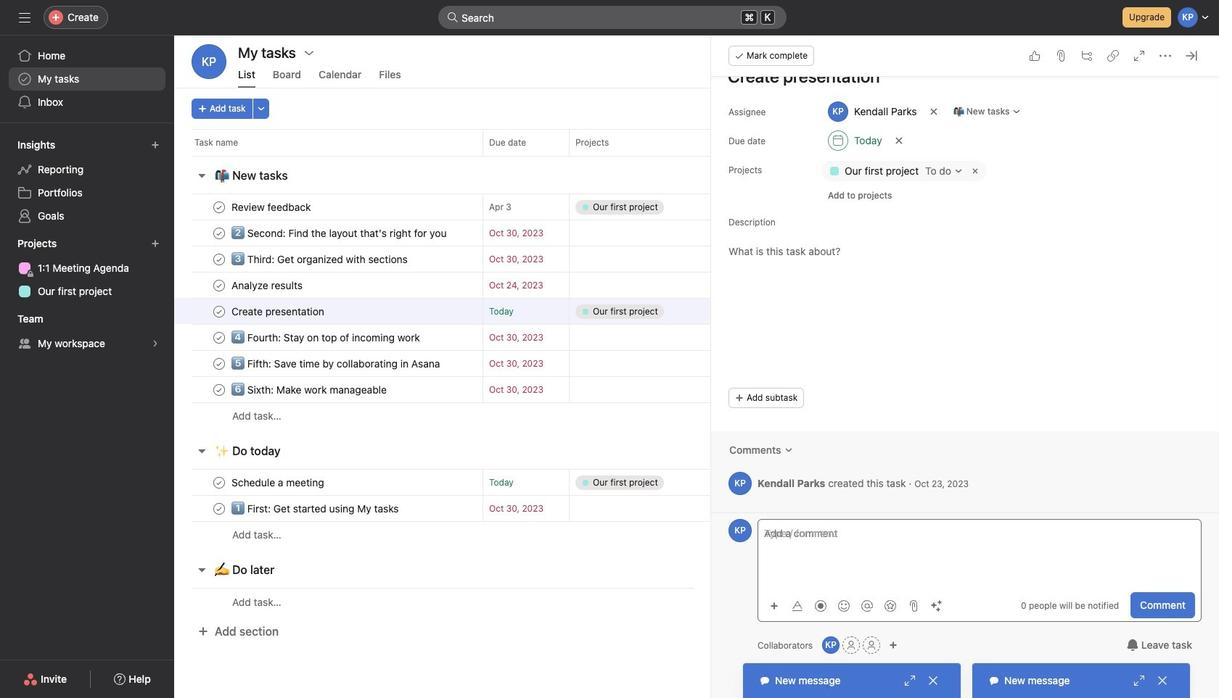 Task type: describe. For each thing, give the bounding box(es) containing it.
insert an object image
[[770, 602, 779, 611]]

linked projects for 6️⃣ sixth: make work manageable cell
[[569, 377, 714, 404]]

see details, my workspace image
[[151, 340, 160, 348]]

copy task link image
[[1108, 50, 1119, 62]]

task name text field for mark complete checkbox in the analyze results "cell"
[[229, 278, 307, 293]]

mark complete image for mark complete checkbox in schedule a meeting cell
[[210, 474, 228, 492]]

clear due date image
[[895, 136, 903, 145]]

close image
[[928, 676, 939, 687]]

mark complete checkbox for 5️⃣ fifth: save time by collaborating in asana cell
[[210, 355, 228, 373]]

attachments: add a file to this task, create presentation image
[[1055, 50, 1067, 62]]

task name text field for mark complete option inside 1️⃣ first: get started using my tasks cell
[[229, 502, 403, 516]]

0 horizontal spatial add or remove collaborators image
[[822, 637, 840, 655]]

task name text field for 6️⃣ sixth: make work manageable 'cell'
[[229, 383, 391, 397]]

6️⃣ sixth: make work manageable cell
[[174, 377, 483, 404]]

mark complete image for mark complete option within create presentation cell
[[210, 303, 228, 320]]

move tasks between sections image
[[459, 307, 468, 316]]

new insights image
[[151, 141, 160, 150]]

task name text field for schedule a meeting cell
[[229, 476, 329, 490]]

create presentation dialog
[[711, 13, 1219, 699]]

2️⃣ second: find the layout that's right for you cell
[[174, 220, 483, 247]]

schedule a meeting cell
[[174, 470, 483, 496]]

mark complete checkbox for analyze results "cell" on the top left of page
[[210, 277, 228, 294]]

at mention image
[[862, 601, 873, 612]]

analyze results cell
[[174, 272, 483, 299]]

mark complete image for 5️⃣ fifth: save time by collaborating in asana cell
[[210, 355, 228, 373]]

formatting image
[[792, 601, 803, 612]]

prominent image
[[447, 12, 459, 23]]

linked projects for 4️⃣ fourth: stay on top of incoming work cell
[[569, 324, 714, 351]]

expand new message image for close image
[[904, 676, 916, 687]]

collapse task list for this group image
[[196, 170, 208, 181]]

mark complete image for review feedback cell
[[210, 199, 228, 216]]

linked projects for 5️⃣ fifth: save time by collaborating in asana cell
[[569, 351, 714, 377]]

hide sidebar image
[[19, 12, 30, 23]]

show options image
[[303, 47, 315, 59]]

remove assignee image
[[929, 107, 938, 116]]

close details image
[[1186, 50, 1198, 62]]

mark complete image for mark complete checkbox inside the 4️⃣ fourth: stay on top of incoming work cell
[[210, 329, 228, 347]]

task name text field for mark complete option inside the 5️⃣ fifth: save time by collaborating in asana cell
[[229, 357, 444, 371]]

close image
[[1157, 676, 1169, 687]]

mark complete checkbox for 6️⃣ sixth: make work manageable 'cell'
[[210, 381, 228, 399]]

mark complete image for analyze results "cell" on the top left of page
[[210, 277, 228, 294]]

2 collapse task list for this group image from the top
[[196, 565, 208, 576]]

mark complete image for mark complete option in 2️⃣ second: find the layout that's right for you cell
[[210, 225, 228, 242]]

Search tasks, projects, and more text field
[[438, 6, 787, 29]]

new project or portfolio image
[[151, 240, 160, 248]]

header ✨ do today tree grid
[[174, 470, 983, 549]]

mark complete checkbox for 4️⃣ fourth: stay on top of incoming work cell
[[210, 329, 228, 347]]



Task type: vqa. For each thing, say whether or not it's contained in the screenshot.
Home
no



Task type: locate. For each thing, give the bounding box(es) containing it.
task name text field down 5️⃣ fifth: save time by collaborating in asana cell
[[229, 383, 391, 397]]

task name text field inside 3️⃣ third: get organized with sections cell
[[229, 252, 412, 267]]

task name text field inside analyze results "cell"
[[229, 278, 307, 293]]

full screen image
[[1134, 50, 1145, 62]]

3 task name text field from the top
[[229, 383, 391, 397]]

teams element
[[0, 306, 174, 359]]

main content
[[711, 13, 1219, 514]]

linked projects for 2️⃣ second: find the layout that's right for you cell
[[569, 220, 714, 247]]

task name text field for mark complete checkbox within the review feedback cell
[[229, 200, 315, 214]]

task name text field down schedule a meeting cell
[[229, 502, 403, 516]]

linked projects for 1️⃣ first: get started using my tasks cell
[[569, 496, 714, 523]]

mark complete image inside 3️⃣ third: get organized with sections cell
[[210, 251, 228, 268]]

mark complete image for mark complete option within the 3️⃣ third: get organized with sections cell
[[210, 251, 228, 268]]

4 mark complete checkbox from the top
[[210, 381, 228, 399]]

5 task name text field from the top
[[229, 357, 444, 371]]

expand new message image for close icon
[[1134, 676, 1145, 687]]

mark complete checkbox for review feedback cell
[[210, 199, 228, 216]]

1 vertical spatial collapse task list for this group image
[[196, 565, 208, 576]]

4 mark complete checkbox from the top
[[210, 355, 228, 373]]

mark complete checkbox for 3️⃣ third: get organized with sections cell
[[210, 251, 228, 268]]

mark complete image inside create presentation cell
[[210, 303, 228, 320]]

mark complete image inside 2️⃣ second: find the layout that's right for you cell
[[210, 225, 228, 242]]

1 task name text field from the top
[[229, 226, 451, 241]]

2 expand new message image from the left
[[1134, 676, 1145, 687]]

task name text field inside 4️⃣ fourth: stay on top of incoming work cell
[[229, 331, 425, 345]]

mark complete checkbox for create presentation cell
[[210, 303, 228, 320]]

2 mark complete checkbox from the top
[[210, 277, 228, 294]]

mark complete checkbox inside schedule a meeting cell
[[210, 474, 228, 492]]

2 mark complete image from the top
[[210, 277, 228, 294]]

None field
[[438, 6, 787, 29]]

1 mark complete image from the top
[[210, 225, 228, 242]]

expand new message image left close icon
[[1134, 676, 1145, 687]]

remove image
[[970, 165, 981, 177]]

mark complete checkbox inside 4️⃣ fourth: stay on top of incoming work cell
[[210, 329, 228, 347]]

mark complete checkbox for schedule a meeting cell
[[210, 474, 228, 492]]

Task name text field
[[229, 226, 451, 241], [229, 252, 412, 267], [229, 383, 391, 397], [229, 476, 329, 490]]

mark complete checkbox inside analyze results "cell"
[[210, 277, 228, 294]]

0 vertical spatial collapse task list for this group image
[[196, 446, 208, 457]]

mark complete checkbox inside 1️⃣ first: get started using my tasks cell
[[210, 500, 228, 518]]

mark complete image inside schedule a meeting cell
[[210, 474, 228, 492]]

1 horizontal spatial add or remove collaborators image
[[889, 642, 898, 650]]

insights element
[[0, 132, 174, 231]]

collapse task list for this group image
[[196, 446, 208, 457], [196, 565, 208, 576]]

mark complete image
[[210, 225, 228, 242], [210, 251, 228, 268], [210, 303, 228, 320], [210, 329, 228, 347], [210, 474, 228, 492]]

5 mark complete checkbox from the top
[[210, 474, 228, 492]]

1 mark complete checkbox from the top
[[210, 225, 228, 242]]

mark complete checkbox inside 5️⃣ fifth: save time by collaborating in asana cell
[[210, 355, 228, 373]]

4 task name text field from the top
[[229, 476, 329, 490]]

mark complete image inside 4️⃣ fourth: stay on top of incoming work cell
[[210, 329, 228, 347]]

task name text field for mark complete checkbox inside the 4️⃣ fourth: stay on top of incoming work cell
[[229, 331, 425, 345]]

add subtask image
[[1081, 50, 1093, 62]]

Task name text field
[[229, 200, 315, 214], [229, 278, 307, 293], [229, 304, 329, 319], [229, 331, 425, 345], [229, 357, 444, 371], [229, 502, 403, 516]]

mark complete image for 6️⃣ sixth: make work manageable 'cell'
[[210, 381, 228, 399]]

3 mark complete checkbox from the top
[[210, 329, 228, 347]]

header 📬 new tasks tree grid
[[174, 194, 983, 430]]

create presentation cell
[[174, 298, 483, 325]]

expand new message image
[[904, 676, 916, 687], [1134, 676, 1145, 687]]

more actions image
[[257, 105, 265, 113]]

global element
[[0, 36, 174, 123]]

Mark complete checkbox
[[210, 225, 228, 242], [210, 251, 228, 268], [210, 303, 228, 320], [210, 355, 228, 373], [210, 500, 228, 518]]

review feedback cell
[[174, 194, 483, 221]]

toolbar inside the create presentation dialog
[[764, 596, 950, 617]]

5️⃣ fifth: save time by collaborating in asana cell
[[174, 351, 483, 377]]

mark complete image inside 5️⃣ fifth: save time by collaborating in asana cell
[[210, 355, 228, 373]]

mark complete checkbox inside 3️⃣ third: get organized with sections cell
[[210, 251, 228, 268]]

task name text field for 3️⃣ third: get organized with sections cell
[[229, 252, 412, 267]]

3 mark complete image from the top
[[210, 303, 228, 320]]

5 mark complete image from the top
[[210, 474, 228, 492]]

add or remove collaborators image
[[822, 637, 840, 655], [889, 642, 898, 650]]

3️⃣ third: get organized with sections cell
[[174, 246, 483, 273]]

1 expand new message image from the left
[[904, 676, 916, 687]]

mark complete image inside review feedback cell
[[210, 199, 228, 216]]

task name text field down 2️⃣ second: find the layout that's right for you cell
[[229, 252, 412, 267]]

4 mark complete image from the top
[[210, 381, 228, 399]]

mark complete image
[[210, 199, 228, 216], [210, 277, 228, 294], [210, 355, 228, 373], [210, 381, 228, 399], [210, 500, 228, 518]]

open user profile image
[[729, 472, 752, 496]]

mark complete checkbox inside 2️⃣ second: find the layout that's right for you cell
[[210, 225, 228, 242]]

toolbar
[[764, 596, 950, 617]]

3 task name text field from the top
[[229, 304, 329, 319]]

2 task name text field from the top
[[229, 278, 307, 293]]

0 horizontal spatial expand new message image
[[904, 676, 916, 687]]

task name text field down 3️⃣ third: get organized with sections cell
[[229, 278, 307, 293]]

2 task name text field from the top
[[229, 252, 412, 267]]

mark complete image inside analyze results "cell"
[[210, 277, 228, 294]]

3 mark complete image from the top
[[210, 355, 228, 373]]

task name text field inside 2️⃣ second: find the layout that's right for you cell
[[229, 226, 451, 241]]

open user profile image
[[729, 520, 752, 543]]

task name text field up 2️⃣ second: find the layout that's right for you cell
[[229, 200, 315, 214]]

mark complete checkbox inside 6️⃣ sixth: make work manageable 'cell'
[[210, 381, 228, 399]]

5 mark complete image from the top
[[210, 500, 228, 518]]

4 task name text field from the top
[[229, 331, 425, 345]]

task name text field up 4️⃣ fourth: stay on top of incoming work cell
[[229, 304, 329, 319]]

mark complete image for 1️⃣ first: get started using my tasks cell
[[210, 500, 228, 518]]

1 mark complete checkbox from the top
[[210, 199, 228, 216]]

4 mark complete image from the top
[[210, 329, 228, 347]]

task name text field inside create presentation cell
[[229, 304, 329, 319]]

task name text field down review feedback cell
[[229, 226, 451, 241]]

task name text field down 4️⃣ fourth: stay on top of incoming work cell
[[229, 357, 444, 371]]

task name text field for mark complete option within create presentation cell
[[229, 304, 329, 319]]

mark complete checkbox inside create presentation cell
[[210, 303, 228, 320]]

projects element
[[0, 231, 174, 306]]

1 collapse task list for this group image from the top
[[196, 446, 208, 457]]

1 mark complete image from the top
[[210, 199, 228, 216]]

task name text field for 2️⃣ second: find the layout that's right for you cell
[[229, 226, 451, 241]]

view profile settings image
[[192, 44, 226, 79]]

expand new message image left close image
[[904, 676, 916, 687]]

task name text field inside 1️⃣ first: get started using my tasks cell
[[229, 502, 403, 516]]

1 horizontal spatial expand new message image
[[1134, 676, 1145, 687]]

task name text field inside 6️⃣ sixth: make work manageable 'cell'
[[229, 383, 391, 397]]

task name text field down create presentation cell
[[229, 331, 425, 345]]

6 task name text field from the top
[[229, 502, 403, 516]]

task name text field inside schedule a meeting cell
[[229, 476, 329, 490]]

mark complete checkbox for 1️⃣ first: get started using my tasks cell
[[210, 500, 228, 518]]

record a video image
[[815, 601, 827, 612]]

mark complete image inside 1️⃣ first: get started using my tasks cell
[[210, 500, 228, 518]]

mark complete image inside 6️⃣ sixth: make work manageable 'cell'
[[210, 381, 228, 399]]

comments image
[[784, 446, 793, 455]]

task name text field inside review feedback cell
[[229, 200, 315, 214]]

2 mark complete checkbox from the top
[[210, 251, 228, 268]]

mark complete checkbox inside review feedback cell
[[210, 199, 228, 216]]

row
[[174, 129, 983, 156], [192, 155, 965, 157], [174, 194, 983, 221], [174, 220, 983, 247], [174, 246, 983, 273], [174, 272, 983, 299], [174, 298, 983, 325], [174, 324, 983, 351], [174, 351, 983, 377], [174, 377, 983, 404], [174, 403, 983, 430], [174, 470, 983, 496], [174, 496, 983, 523], [174, 522, 983, 549], [174, 589, 983, 616]]

Mark complete checkbox
[[210, 199, 228, 216], [210, 277, 228, 294], [210, 329, 228, 347], [210, 381, 228, 399], [210, 474, 228, 492]]

1 task name text field from the top
[[229, 200, 315, 214]]

1️⃣ first: get started using my tasks cell
[[174, 496, 483, 523]]

more actions for this task image
[[1160, 50, 1171, 62]]

5 mark complete checkbox from the top
[[210, 500, 228, 518]]

0 likes. click to like this task image
[[1029, 50, 1041, 62]]

4️⃣ fourth: stay on top of incoming work cell
[[174, 324, 483, 351]]

linked projects for 3️⃣ third: get organized with sections cell
[[569, 246, 714, 273]]

3 mark complete checkbox from the top
[[210, 303, 228, 320]]

mark complete checkbox for 2️⃣ second: find the layout that's right for you cell
[[210, 225, 228, 242]]

2 mark complete image from the top
[[210, 251, 228, 268]]

task name text field inside 5️⃣ fifth: save time by collaborating in asana cell
[[229, 357, 444, 371]]

task name text field up 1️⃣ first: get started using my tasks cell
[[229, 476, 329, 490]]



